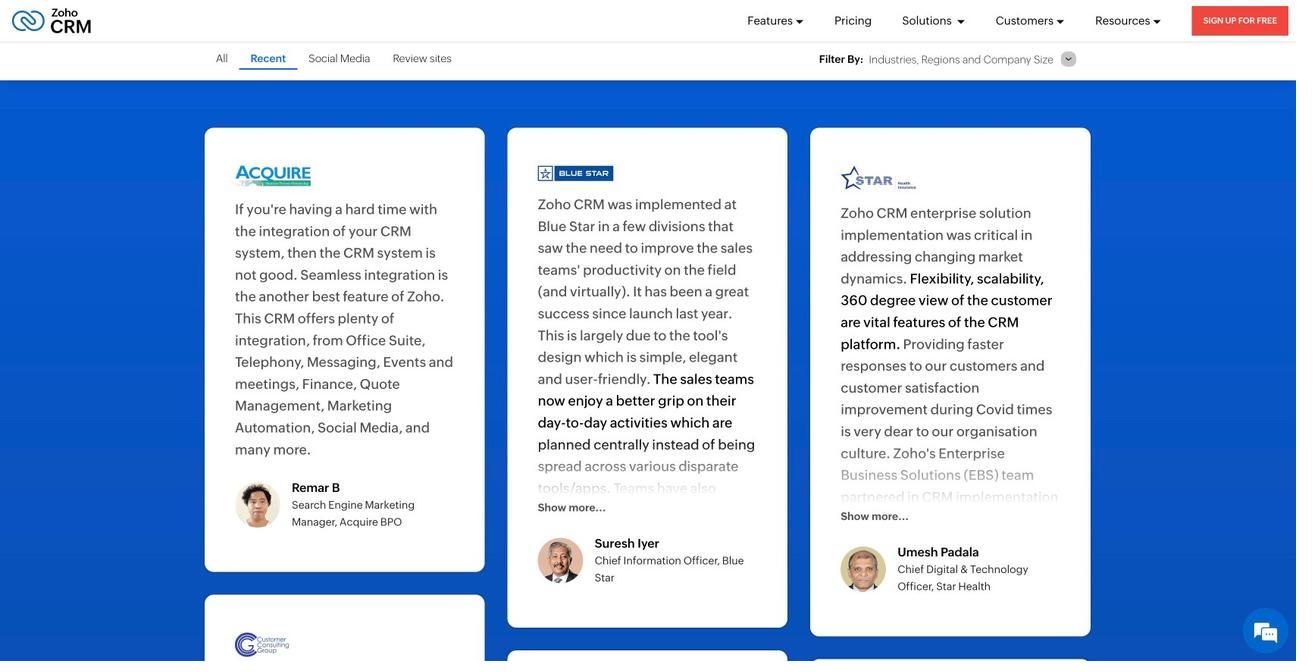 Task type: locate. For each thing, give the bounding box(es) containing it.
zoho crm logo image
[[11, 4, 92, 38]]



Task type: vqa. For each thing, say whether or not it's contained in the screenshot.
sense
no



